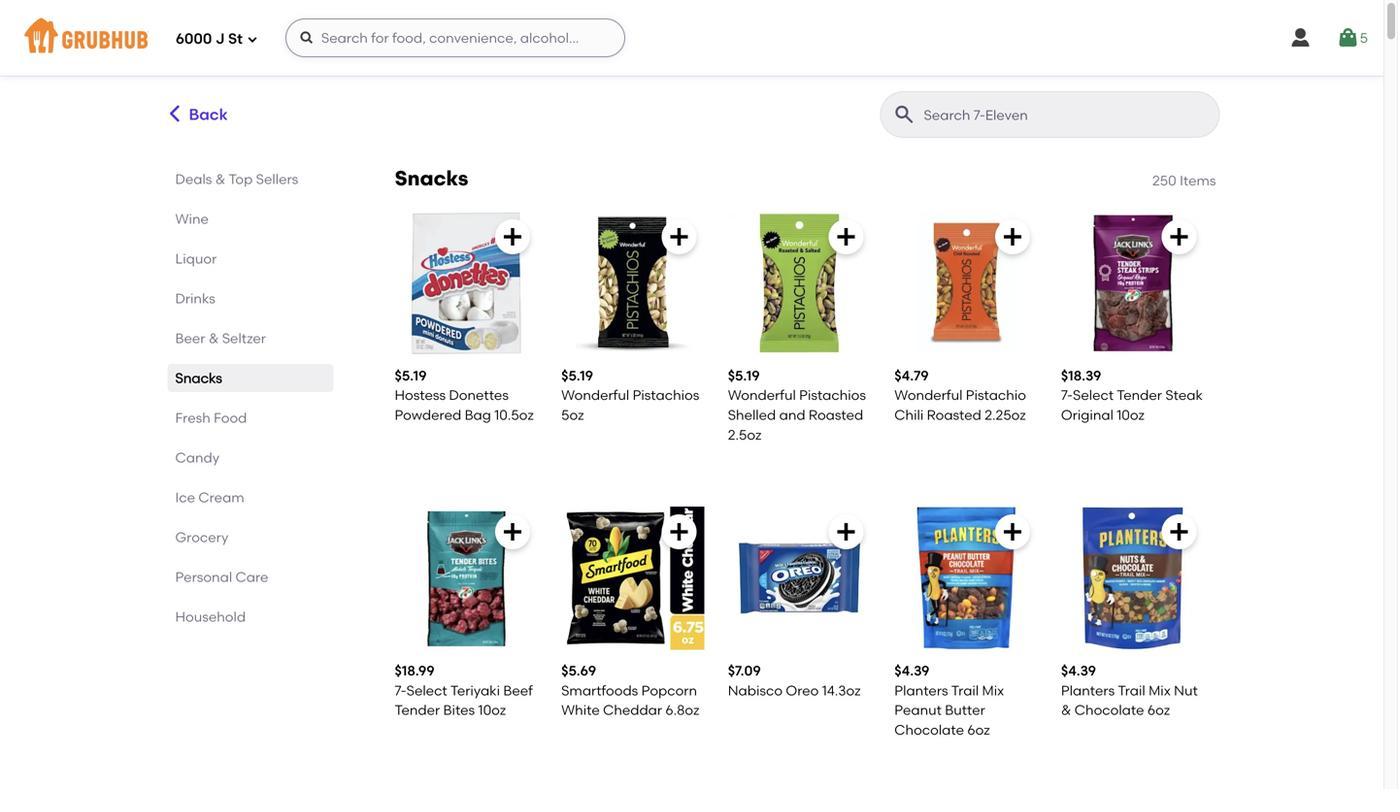 Task type: describe. For each thing, give the bounding box(es) containing it.
fresh
[[175, 410, 210, 426]]

household
[[175, 609, 246, 625]]

beer & seltzer
[[175, 330, 266, 347]]

powdered
[[395, 407, 461, 423]]

$18.39 7-select tender steak original 10oz
[[1061, 368, 1203, 423]]

svg image for $4.39 planters trail mix peanut butter chocolate 6oz
[[1001, 520, 1024, 544]]

liquor
[[175, 251, 217, 267]]

personal care
[[175, 569, 268, 585]]

trail for nut
[[1118, 682, 1145, 699]]

select for $18.39
[[1073, 387, 1114, 404]]

wine tab
[[175, 209, 326, 229]]

$5.19 for $5.19 wonderful pistachios 5oz
[[561, 368, 593, 384]]

personal
[[175, 569, 232, 585]]

$4.39 for $4.39 planters trail mix peanut butter chocolate 6oz
[[895, 663, 930, 679]]

ice cream
[[175, 489, 244, 506]]

fresh food tab
[[175, 408, 326, 428]]

7-select teriyaki beef tender bites 10oz image
[[395, 507, 538, 650]]

hostess donettes powdered bag 10.5oz image
[[395, 212, 538, 355]]

$4.39 planters trail mix peanut butter chocolate 6oz
[[895, 663, 1004, 738]]

select for $18.99
[[406, 682, 447, 699]]

$5.19 hostess donettes powdered bag 10.5oz
[[395, 368, 534, 423]]

$5.19 for $5.19 wonderful pistachios shelled and roasted 2.5oz
[[728, 368, 760, 384]]

personal care tab
[[175, 567, 326, 587]]

cheddar
[[603, 702, 662, 719]]

10.5oz
[[494, 407, 534, 423]]

$7.09
[[728, 663, 761, 679]]

wonderful pistachios shelled and roasted 2.5oz image
[[728, 212, 871, 355]]

mix for planters trail mix peanut butter chocolate 6oz
[[982, 682, 1004, 699]]

white
[[561, 702, 600, 719]]

wonderful for 5oz
[[561, 387, 629, 404]]

tender inside $18.39 7-select tender steak original 10oz
[[1117, 387, 1162, 404]]

peanut
[[895, 702, 942, 719]]

proceed to checkout
[[1148, 686, 1289, 702]]

st
[[228, 30, 243, 48]]

7- for 7-select tender steak original 10oz
[[1061, 387, 1073, 404]]

deals & top sellers
[[175, 171, 298, 187]]

caret left icon image
[[165, 104, 185, 124]]

6.8oz
[[666, 702, 700, 719]]

pistachio
[[966, 387, 1026, 404]]

candy
[[175, 450, 219, 466]]

roasted inside $4.79 wonderful pistachio chili roasted 2.25oz
[[927, 407, 982, 423]]

planters for butter
[[895, 682, 948, 699]]

nabisco oreo 14.3oz image
[[728, 507, 871, 650]]

beer
[[175, 330, 205, 347]]

food
[[214, 410, 247, 426]]

$7.09 nabisco oreo 14.3oz
[[728, 663, 861, 699]]

planters trail mix nut & chocolate 6oz image
[[1061, 507, 1204, 650]]

10oz inside $18.99 7-select teriyaki beef tender bites 10oz
[[478, 702, 506, 719]]

items
[[1180, 172, 1216, 189]]

250 items
[[1152, 172, 1216, 189]]

$4.39 for $4.39 planters trail mix nut & chocolate 6oz
[[1061, 663, 1096, 679]]

6oz for peanut
[[967, 722, 990, 738]]

mix for planters trail mix nut & chocolate 6oz
[[1149, 682, 1171, 699]]

teriyaki
[[450, 682, 500, 699]]

10oz inside $18.39 7-select tender steak original 10oz
[[1117, 407, 1145, 423]]

candy tab
[[175, 448, 326, 468]]

beef
[[503, 682, 533, 699]]

back button
[[164, 91, 229, 138]]

chocolate for butter
[[895, 722, 964, 738]]

back
[[189, 105, 228, 124]]

$5.69 smartfoods popcorn white cheddar 6.8oz
[[561, 663, 700, 719]]

tender inside $18.99 7-select teriyaki beef tender bites 10oz
[[395, 702, 440, 719]]

1 horizontal spatial snacks
[[395, 166, 468, 191]]

$5.69
[[561, 663, 596, 679]]

top
[[229, 171, 253, 187]]

$18.99
[[395, 663, 435, 679]]

svg image for $5.19 wonderful pistachios shelled and roasted 2.5oz
[[834, 225, 858, 249]]

cream
[[198, 489, 244, 506]]

2.25oz
[[985, 407, 1026, 423]]

& for seltzer
[[209, 330, 219, 347]]

6oz for nut
[[1148, 702, 1170, 719]]

6000
[[176, 30, 212, 48]]

checkout
[[1225, 686, 1289, 702]]

7-select tender steak original 10oz image
[[1061, 212, 1204, 355]]

$5.19 for $5.19 hostess donettes powdered bag 10.5oz
[[395, 368, 427, 384]]

svg image for $18.39 7-select tender steak original 10oz
[[1168, 225, 1191, 249]]

14.3oz
[[822, 682, 861, 699]]

chocolate for &
[[1075, 702, 1144, 719]]

7- for 7-select teriyaki beef tender bites 10oz
[[395, 682, 406, 699]]

beer & seltzer tab
[[175, 328, 326, 349]]

$5.19 wonderful pistachios 5oz
[[561, 368, 699, 423]]

Search 7-Eleven search field
[[922, 106, 1213, 124]]

wonderful pistachio chili roasted 2.25oz image
[[895, 212, 1038, 355]]

grocery
[[175, 529, 228, 546]]

roasted inside $5.19 wonderful pistachios shelled and roasted 2.5oz
[[809, 407, 863, 423]]

wonderful pistachios 5oz image
[[561, 212, 705, 355]]



Task type: locate. For each thing, give the bounding box(es) containing it.
7- inside $18.39 7-select tender steak original 10oz
[[1061, 387, 1073, 404]]

1 vertical spatial 6oz
[[967, 722, 990, 738]]

hostess
[[395, 387, 446, 404]]

6oz down butter
[[967, 722, 990, 738]]

tender down $18.99
[[395, 702, 440, 719]]

chocolate down peanut
[[895, 722, 964, 738]]

$4.39 inside $4.39 planters trail mix nut & chocolate 6oz
[[1061, 663, 1096, 679]]

0 horizontal spatial 6oz
[[967, 722, 990, 738]]

bites
[[443, 702, 475, 719]]

1 mix from the left
[[982, 682, 1004, 699]]

wonderful up 5oz
[[561, 387, 629, 404]]

1 horizontal spatial $5.19
[[561, 368, 593, 384]]

planters
[[895, 682, 948, 699], [1061, 682, 1115, 699]]

0 vertical spatial tender
[[1117, 387, 1162, 404]]

chocolate inside $4.39 planters trail mix peanut butter chocolate 6oz
[[895, 722, 964, 738]]

0 vertical spatial 6oz
[[1148, 702, 1170, 719]]

smartfoods
[[561, 682, 638, 699]]

$5.19
[[395, 368, 427, 384], [561, 368, 593, 384], [728, 368, 760, 384]]

oreo
[[786, 682, 819, 699]]

$4.39
[[895, 663, 930, 679], [1061, 663, 1096, 679]]

1 vertical spatial chocolate
[[895, 722, 964, 738]]

0 vertical spatial snacks
[[395, 166, 468, 191]]

2 roasted from the left
[[927, 407, 982, 423]]

deals
[[175, 171, 212, 187]]

chocolate inside $4.39 planters trail mix nut & chocolate 6oz
[[1075, 702, 1144, 719]]

1 pistachios from the left
[[633, 387, 699, 404]]

$4.79 wonderful pistachio chili roasted 2.25oz
[[895, 368, 1026, 423]]

7- down $18.39
[[1061, 387, 1073, 404]]

svg image
[[1289, 26, 1312, 50], [299, 30, 315, 46], [247, 33, 258, 45], [501, 225, 524, 249], [668, 225, 691, 249], [1001, 225, 1024, 249], [501, 520, 524, 544], [668, 520, 691, 544]]

2 horizontal spatial wonderful
[[895, 387, 963, 404]]

original
[[1061, 407, 1114, 423]]

trail
[[951, 682, 979, 699], [1118, 682, 1145, 699]]

0 horizontal spatial $4.39
[[895, 663, 930, 679]]

mix
[[982, 682, 1004, 699], [1149, 682, 1171, 699]]

1 trail from the left
[[951, 682, 979, 699]]

trail up butter
[[951, 682, 979, 699]]

6oz left to
[[1148, 702, 1170, 719]]

svg image for $7.09 nabisco oreo 14.3oz
[[834, 520, 858, 544]]

pistachios inside $5.19 wonderful pistachios shelled and roasted 2.5oz
[[799, 387, 866, 404]]

1 planters from the left
[[895, 682, 948, 699]]

wonderful inside $5.19 wonderful pistachios shelled and roasted 2.5oz
[[728, 387, 796, 404]]

bag
[[465, 407, 491, 423]]

select inside $18.39 7-select tender steak original 10oz
[[1073, 387, 1114, 404]]

2 pistachios from the left
[[799, 387, 866, 404]]

0 vertical spatial 7-
[[1061, 387, 1073, 404]]

drinks tab
[[175, 288, 326, 309]]

1 vertical spatial 10oz
[[478, 702, 506, 719]]

$5.19 inside $5.19 hostess donettes powdered bag 10.5oz
[[395, 368, 427, 384]]

0 horizontal spatial $5.19
[[395, 368, 427, 384]]

pistachios for wonderful pistachios 5oz
[[633, 387, 699, 404]]

2 wonderful from the left
[[728, 387, 796, 404]]

planters inside $4.39 planters trail mix nut & chocolate 6oz
[[1061, 682, 1115, 699]]

1 horizontal spatial chocolate
[[1075, 702, 1144, 719]]

10oz down "teriyaki"
[[478, 702, 506, 719]]

seltzer
[[222, 330, 266, 347]]

0 vertical spatial 10oz
[[1117, 407, 1145, 423]]

0 horizontal spatial roasted
[[809, 407, 863, 423]]

to
[[1207, 686, 1221, 702]]

trail inside $4.39 planters trail mix nut & chocolate 6oz
[[1118, 682, 1145, 699]]

Search for food, convenience, alcohol... search field
[[285, 18, 625, 57]]

donettes
[[449, 387, 509, 404]]

$4.39 planters trail mix nut & chocolate 6oz
[[1061, 663, 1198, 719]]

pistachios
[[633, 387, 699, 404], [799, 387, 866, 404]]

and
[[779, 407, 805, 423]]

$5.19 up 5oz
[[561, 368, 593, 384]]

svg image for $4.39 planters trail mix nut & chocolate 6oz
[[1168, 520, 1191, 544]]

2 $4.39 from the left
[[1061, 663, 1096, 679]]

proceed to checkout button
[[1089, 677, 1349, 711]]

1 vertical spatial snacks
[[175, 370, 222, 386]]

trail inside $4.39 planters trail mix peanut butter chocolate 6oz
[[951, 682, 979, 699]]

0 horizontal spatial 10oz
[[478, 702, 506, 719]]

6oz inside $4.39 planters trail mix nut & chocolate 6oz
[[1148, 702, 1170, 719]]

0 horizontal spatial trail
[[951, 682, 979, 699]]

planters left proceed
[[1061, 682, 1115, 699]]

butter
[[945, 702, 985, 719]]

0 vertical spatial chocolate
[[1075, 702, 1144, 719]]

grocery tab
[[175, 527, 326, 548]]

0 horizontal spatial wonderful
[[561, 387, 629, 404]]

0 vertical spatial select
[[1073, 387, 1114, 404]]

2 planters from the left
[[1061, 682, 1115, 699]]

1 horizontal spatial wonderful
[[728, 387, 796, 404]]

5 button
[[1337, 20, 1368, 55]]

roasted right chili
[[927, 407, 982, 423]]

snacks inside tab
[[175, 370, 222, 386]]

7- down $18.99
[[395, 682, 406, 699]]

liquor tab
[[175, 249, 326, 269]]

2 $5.19 from the left
[[561, 368, 593, 384]]

1 vertical spatial 7-
[[395, 682, 406, 699]]

wonderful
[[561, 387, 629, 404], [728, 387, 796, 404], [895, 387, 963, 404]]

select down $18.99
[[406, 682, 447, 699]]

2 mix from the left
[[1149, 682, 1171, 699]]

1 horizontal spatial pistachios
[[799, 387, 866, 404]]

roasted
[[809, 407, 863, 423], [927, 407, 982, 423]]

household tab
[[175, 607, 326, 627]]

svg image
[[1337, 26, 1360, 50], [834, 225, 858, 249], [1168, 225, 1191, 249], [834, 520, 858, 544], [1001, 520, 1024, 544], [1168, 520, 1191, 544]]

0 horizontal spatial mix
[[982, 682, 1004, 699]]

$4.39 inside $4.39 planters trail mix peanut butter chocolate 6oz
[[895, 663, 930, 679]]

1 horizontal spatial trail
[[1118, 682, 1145, 699]]

mix inside $4.39 planters trail mix peanut butter chocolate 6oz
[[982, 682, 1004, 699]]

$18.99 7-select teriyaki beef tender bites 10oz
[[395, 663, 533, 719]]

2 horizontal spatial $5.19
[[728, 368, 760, 384]]

2 vertical spatial &
[[1061, 702, 1071, 719]]

1 vertical spatial select
[[406, 682, 447, 699]]

0 horizontal spatial chocolate
[[895, 722, 964, 738]]

chocolate left proceed
[[1075, 702, 1144, 719]]

$5.19 wonderful pistachios shelled and roasted 2.5oz
[[728, 368, 866, 443]]

$5.19 inside $5.19 wonderful pistachios shelled and roasted 2.5oz
[[728, 368, 760, 384]]

smartfoods popcorn white cheddar 6.8oz image
[[561, 507, 705, 650]]

mix inside $4.39 planters trail mix nut & chocolate 6oz
[[1149, 682, 1171, 699]]

mix up butter
[[982, 682, 1004, 699]]

2 trail from the left
[[1118, 682, 1145, 699]]

1 horizontal spatial 10oz
[[1117, 407, 1145, 423]]

snacks
[[395, 166, 468, 191], [175, 370, 222, 386]]

0 horizontal spatial select
[[406, 682, 447, 699]]

wonderful down $4.79
[[895, 387, 963, 404]]

magnifying glass icon image
[[893, 103, 916, 126]]

wonderful for chili
[[895, 387, 963, 404]]

1 $4.39 from the left
[[895, 663, 930, 679]]

drinks
[[175, 290, 215, 307]]

1 horizontal spatial planters
[[1061, 682, 1115, 699]]

proceed
[[1148, 686, 1204, 702]]

trail for peanut
[[951, 682, 979, 699]]

wonderful up shelled
[[728, 387, 796, 404]]

0 horizontal spatial snacks
[[175, 370, 222, 386]]

chili
[[895, 407, 924, 423]]

6oz
[[1148, 702, 1170, 719], [967, 722, 990, 738]]

1 $5.19 from the left
[[395, 368, 427, 384]]

select
[[1073, 387, 1114, 404], [406, 682, 447, 699]]

1 horizontal spatial select
[[1073, 387, 1114, 404]]

svg image inside 5 button
[[1337, 26, 1360, 50]]

& for top
[[215, 171, 226, 187]]

0 horizontal spatial 7-
[[395, 682, 406, 699]]

tender left steak
[[1117, 387, 1162, 404]]

1 horizontal spatial mix
[[1149, 682, 1171, 699]]

1 horizontal spatial tender
[[1117, 387, 1162, 404]]

$5.19 up shelled
[[728, 368, 760, 384]]

select inside $18.99 7-select teriyaki beef tender bites 10oz
[[406, 682, 447, 699]]

planters trail mix peanut butter chocolate 6oz image
[[895, 507, 1038, 650]]

fresh food
[[175, 410, 247, 426]]

chocolate
[[1075, 702, 1144, 719], [895, 722, 964, 738]]

0 horizontal spatial planters
[[895, 682, 948, 699]]

1 roasted from the left
[[809, 407, 863, 423]]

10oz
[[1117, 407, 1145, 423], [478, 702, 506, 719]]

wonderful inside $4.79 wonderful pistachio chili roasted 2.25oz
[[895, 387, 963, 404]]

trail left proceed
[[1118, 682, 1145, 699]]

5oz
[[561, 407, 584, 423]]

0 horizontal spatial tender
[[395, 702, 440, 719]]

$18.39
[[1061, 368, 1101, 384]]

deals & top sellers tab
[[175, 169, 326, 189]]

7-
[[1061, 387, 1073, 404], [395, 682, 406, 699]]

3 $5.19 from the left
[[728, 368, 760, 384]]

10oz right original
[[1117, 407, 1145, 423]]

1 horizontal spatial 7-
[[1061, 387, 1073, 404]]

wine
[[175, 211, 209, 227]]

steak
[[1165, 387, 1203, 404]]

planters for &
[[1061, 682, 1115, 699]]

mix left nut
[[1149, 682, 1171, 699]]

ice cream tab
[[175, 487, 326, 508]]

shelled
[[728, 407, 776, 423]]

&
[[215, 171, 226, 187], [209, 330, 219, 347], [1061, 702, 1071, 719]]

wonderful inside $5.19 wonderful pistachios 5oz
[[561, 387, 629, 404]]

nut
[[1174, 682, 1198, 699]]

care
[[235, 569, 268, 585]]

snacks tab
[[175, 368, 326, 388]]

1 horizontal spatial $4.39
[[1061, 663, 1096, 679]]

5
[[1360, 29, 1368, 46]]

tender
[[1117, 387, 1162, 404], [395, 702, 440, 719]]

1 vertical spatial tender
[[395, 702, 440, 719]]

pistachios inside $5.19 wonderful pistachios 5oz
[[633, 387, 699, 404]]

j
[[215, 30, 225, 48]]

0 vertical spatial &
[[215, 171, 226, 187]]

2.5oz
[[728, 427, 762, 443]]

$5.19 inside $5.19 wonderful pistachios 5oz
[[561, 368, 593, 384]]

6000 j st
[[176, 30, 243, 48]]

$5.19 up hostess
[[395, 368, 427, 384]]

1 horizontal spatial 6oz
[[1148, 702, 1170, 719]]

popcorn
[[641, 682, 697, 699]]

6oz inside $4.39 planters trail mix peanut butter chocolate 6oz
[[967, 722, 990, 738]]

select up original
[[1073, 387, 1114, 404]]

nabisco
[[728, 682, 783, 699]]

7- inside $18.99 7-select teriyaki beef tender bites 10oz
[[395, 682, 406, 699]]

planters inside $4.39 planters trail mix peanut butter chocolate 6oz
[[895, 682, 948, 699]]

roasted right "and"
[[809, 407, 863, 423]]

ice
[[175, 489, 195, 506]]

wonderful for shelled
[[728, 387, 796, 404]]

main navigation navigation
[[0, 0, 1384, 76]]

planters up peanut
[[895, 682, 948, 699]]

1 wonderful from the left
[[561, 387, 629, 404]]

3 wonderful from the left
[[895, 387, 963, 404]]

& inside $4.39 planters trail mix nut & chocolate 6oz
[[1061, 702, 1071, 719]]

250
[[1152, 172, 1177, 189]]

1 vertical spatial &
[[209, 330, 219, 347]]

0 horizontal spatial pistachios
[[633, 387, 699, 404]]

$4.79
[[895, 368, 929, 384]]

pistachios for wonderful pistachios shelled and roasted 2.5oz
[[799, 387, 866, 404]]

1 horizontal spatial roasted
[[927, 407, 982, 423]]

sellers
[[256, 171, 298, 187]]



Task type: vqa. For each thing, say whether or not it's contained in the screenshot.


